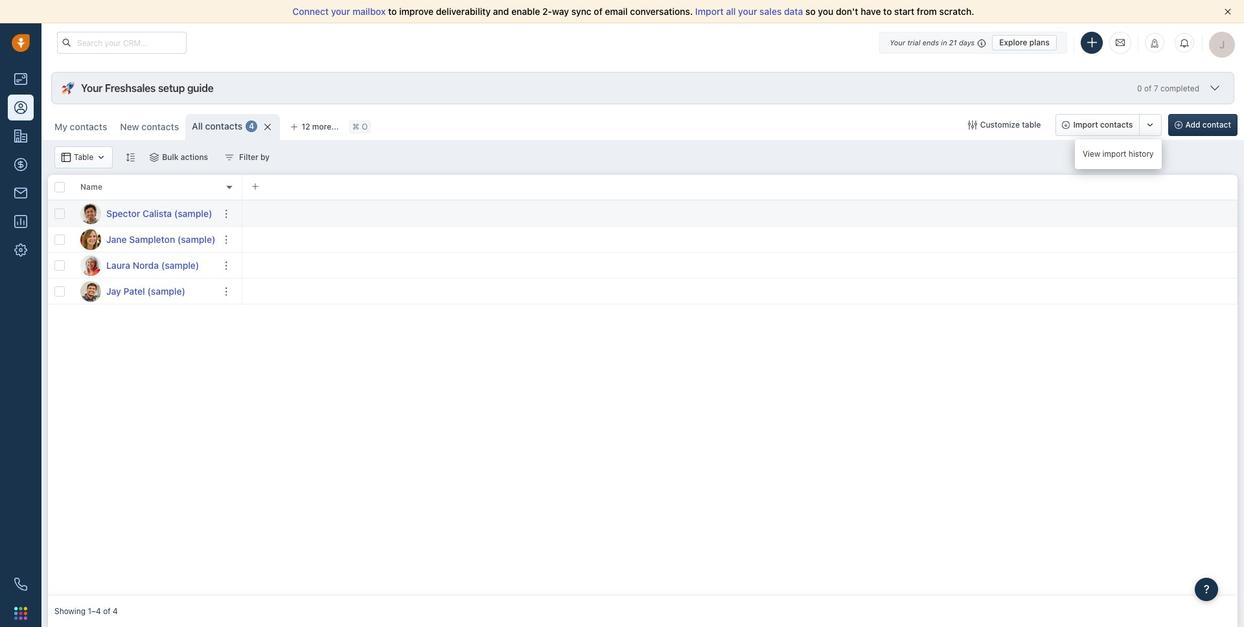 Task type: describe. For each thing, give the bounding box(es) containing it.
name row
[[48, 175, 242, 201]]

1 cell from the top
[[242, 201, 1238, 226]]

email
[[605, 6, 628, 17]]

3 cell from the top
[[242, 253, 1238, 278]]

enable
[[512, 6, 540, 17]]

1 your from the left
[[331, 6, 350, 17]]

sales
[[760, 6, 782, 17]]

import contacts button
[[1056, 114, 1140, 136]]

new
[[120, 121, 139, 132]]

my
[[54, 121, 67, 132]]

start
[[895, 6, 915, 17]]

new contacts
[[120, 121, 179, 132]]

conversations.
[[631, 6, 693, 17]]

row group containing spector calista (sample)
[[48, 201, 242, 305]]

your trial ends in 21 days
[[890, 38, 975, 46]]

all contacts link
[[192, 120, 243, 133]]

all contacts 4
[[192, 121, 254, 132]]

setup
[[158, 82, 185, 94]]

what's new image
[[1151, 39, 1160, 48]]

customize table button
[[960, 114, 1050, 136]]

jay patel (sample)
[[106, 286, 185, 297]]

(sample) for laura norda (sample)
[[161, 260, 199, 271]]

import contacts group
[[1056, 114, 1162, 136]]

filter
[[239, 152, 259, 162]]

2 row group from the left
[[242, 201, 1238, 305]]

press space to select this row. row containing laura norda (sample)
[[48, 253, 242, 279]]

improve
[[399, 6, 434, 17]]

contacts for my
[[70, 121, 107, 132]]

jane sampleton (sample) link
[[106, 233, 216, 246]]

import all your sales data link
[[696, 6, 806, 17]]

view import history menu item
[[1076, 143, 1162, 165]]

container_wx8msf4aqz5i3rn1 image inside customize table button
[[969, 121, 978, 130]]

s image
[[80, 203, 101, 224]]

contact
[[1203, 120, 1232, 130]]

2 cell from the top
[[242, 227, 1238, 252]]

0 horizontal spatial import
[[696, 6, 724, 17]]

contacts for new
[[142, 121, 179, 132]]

days
[[960, 38, 975, 46]]

your freshsales setup guide
[[81, 82, 214, 94]]

jay
[[106, 286, 121, 297]]

sync
[[572, 6, 592, 17]]

style_myh0__igzzd8unmi image
[[126, 153, 135, 162]]

so
[[806, 6, 816, 17]]

1 to from the left
[[388, 6, 397, 17]]

container_wx8msf4aqz5i3rn1 image inside the table dropdown button
[[97, 153, 106, 162]]

view import history
[[1083, 149, 1155, 159]]

j image for jay patel (sample)
[[80, 281, 101, 302]]

guide
[[187, 82, 214, 94]]

laura norda (sample) link
[[106, 259, 199, 272]]

way
[[552, 6, 569, 17]]

freshworks switcher image
[[14, 607, 27, 620]]

12
[[302, 122, 310, 132]]

have
[[861, 6, 881, 17]]

⌘ o
[[353, 122, 368, 132]]

spector calista (sample) link
[[106, 207, 212, 220]]

0 horizontal spatial 4
[[113, 607, 118, 617]]

close image
[[1225, 8, 1232, 15]]

import contacts
[[1074, 120, 1134, 130]]

from
[[917, 6, 938, 17]]

7
[[1155, 83, 1159, 93]]

bulk actions
[[162, 152, 208, 162]]

you
[[819, 6, 834, 17]]

laura
[[106, 260, 130, 271]]

import
[[1103, 149, 1127, 159]]

send email image
[[1117, 37, 1126, 48]]

don't
[[836, 6, 859, 17]]

your for your trial ends in 21 days
[[890, 38, 906, 46]]

0 horizontal spatial of
[[103, 607, 111, 617]]

4 inside the all contacts 4
[[249, 122, 254, 131]]

2 horizontal spatial of
[[1145, 83, 1152, 93]]

add
[[1186, 120, 1201, 130]]

norda
[[133, 260, 159, 271]]

sampleton
[[129, 234, 175, 245]]

2-
[[543, 6, 552, 17]]

showing 1–4 of 4
[[54, 607, 118, 617]]

1–4
[[88, 607, 101, 617]]

import inside button
[[1074, 120, 1099, 130]]

scratch.
[[940, 6, 975, 17]]

Search your CRM... text field
[[57, 32, 187, 54]]



Task type: locate. For each thing, give the bounding box(es) containing it.
container_wx8msf4aqz5i3rn1 image
[[969, 121, 978, 130], [97, 153, 106, 162]]

1 j image from the top
[[80, 229, 101, 250]]

bulk
[[162, 152, 179, 162]]

table
[[74, 153, 94, 162]]

0 horizontal spatial container_wx8msf4aqz5i3rn1 image
[[97, 153, 106, 162]]

j image left jay
[[80, 281, 101, 302]]

1 container_wx8msf4aqz5i3rn1 image from the left
[[62, 153, 71, 162]]

connect your mailbox link
[[293, 6, 388, 17]]

0 horizontal spatial to
[[388, 6, 397, 17]]

of right sync
[[594, 6, 603, 17]]

more...
[[312, 122, 339, 132]]

(sample)
[[174, 208, 212, 219], [178, 234, 216, 245], [161, 260, 199, 271], [147, 286, 185, 297]]

connect your mailbox to improve deliverability and enable 2-way sync of email conversations. import all your sales data so you don't have to start from scratch.
[[293, 6, 975, 17]]

0 of 7 completed
[[1138, 83, 1200, 93]]

3 press space to select this row. row from the top
[[48, 253, 242, 279]]

0 horizontal spatial your
[[331, 6, 350, 17]]

press space to select this row. row containing jane sampleton (sample)
[[48, 227, 242, 253]]

view
[[1083, 149, 1101, 159]]

container_wx8msf4aqz5i3rn1 image inside the table dropdown button
[[62, 153, 71, 162]]

your left mailbox at the top left of page
[[331, 6, 350, 17]]

contacts right my
[[70, 121, 107, 132]]

1 press space to select this row. row from the top
[[48, 201, 242, 227]]

name column header
[[74, 175, 242, 201]]

⌘
[[353, 122, 360, 132]]

calista
[[143, 208, 172, 219]]

phone image
[[14, 578, 27, 591]]

4 press space to select this row. row from the top
[[48, 279, 242, 305]]

0 vertical spatial 4
[[249, 122, 254, 131]]

container_wx8msf4aqz5i3rn1 image left table
[[62, 153, 71, 162]]

ends
[[923, 38, 940, 46]]

1 horizontal spatial to
[[884, 6, 893, 17]]

plans
[[1030, 37, 1050, 47]]

2 vertical spatial of
[[103, 607, 111, 617]]

(sample) down the jane sampleton (sample) link
[[161, 260, 199, 271]]

contacts up view import history
[[1101, 120, 1134, 130]]

1 horizontal spatial container_wx8msf4aqz5i3rn1 image
[[969, 121, 978, 130]]

laura norda (sample)
[[106, 260, 199, 271]]

1 vertical spatial of
[[1145, 83, 1152, 93]]

of right 1–4
[[103, 607, 111, 617]]

0 vertical spatial your
[[890, 38, 906, 46]]

j image for jane sampleton (sample)
[[80, 229, 101, 250]]

0 vertical spatial j image
[[80, 229, 101, 250]]

contacts for all
[[205, 121, 243, 132]]

spector
[[106, 208, 140, 219]]

trial
[[908, 38, 921, 46]]

2 your from the left
[[739, 6, 758, 17]]

2 to from the left
[[884, 6, 893, 17]]

of left 7 at top right
[[1145, 83, 1152, 93]]

import
[[696, 6, 724, 17], [1074, 120, 1099, 130]]

jane sampleton (sample)
[[106, 234, 216, 245]]

customize table
[[981, 120, 1042, 130]]

your
[[890, 38, 906, 46], [81, 82, 103, 94]]

your right all
[[739, 6, 758, 17]]

showing
[[54, 607, 86, 617]]

import left all
[[696, 6, 724, 17]]

(sample) down "laura norda (sample)" link at the top of the page
[[147, 286, 185, 297]]

1 horizontal spatial your
[[890, 38, 906, 46]]

contacts
[[1101, 120, 1134, 130], [205, 121, 243, 132], [70, 121, 107, 132], [142, 121, 179, 132]]

(sample) for spector calista (sample)
[[174, 208, 212, 219]]

o
[[362, 122, 368, 132]]

in
[[942, 38, 948, 46]]

patel
[[124, 286, 145, 297]]

(sample) for jay patel (sample)
[[147, 286, 185, 297]]

1 vertical spatial import
[[1074, 120, 1099, 130]]

jay patel (sample) link
[[106, 285, 185, 298]]

cell
[[242, 201, 1238, 226], [242, 227, 1238, 252], [242, 253, 1238, 278], [242, 279, 1238, 304]]

actions
[[181, 152, 208, 162]]

contacts inside button
[[1101, 120, 1134, 130]]

container_wx8msf4aqz5i3rn1 image left 'bulk' at top left
[[150, 153, 159, 162]]

container_wx8msf4aqz5i3rn1 image inside filter by button
[[225, 153, 234, 162]]

contacts for import
[[1101, 120, 1134, 130]]

0 vertical spatial import
[[696, 6, 724, 17]]

1 horizontal spatial of
[[594, 6, 603, 17]]

container_wx8msf4aqz5i3rn1 image for bulk actions
[[150, 153, 159, 162]]

spector calista (sample)
[[106, 208, 212, 219]]

and
[[493, 6, 509, 17]]

table
[[1023, 120, 1042, 130]]

import up view
[[1074, 120, 1099, 130]]

l image
[[80, 255, 101, 276]]

new contacts button
[[114, 114, 186, 140], [120, 121, 179, 132]]

container_wx8msf4aqz5i3rn1 image for table
[[62, 153, 71, 162]]

your left freshsales
[[81, 82, 103, 94]]

filter by button
[[217, 147, 278, 169]]

completed
[[1161, 83, 1200, 93]]

0 vertical spatial of
[[594, 6, 603, 17]]

21
[[950, 38, 957, 46]]

container_wx8msf4aqz5i3rn1 image inside bulk actions 'button'
[[150, 153, 159, 162]]

connect
[[293, 6, 329, 17]]

0 horizontal spatial container_wx8msf4aqz5i3rn1 image
[[62, 153, 71, 162]]

(sample) right the "calista"
[[174, 208, 212, 219]]

customize
[[981, 120, 1021, 130]]

4
[[249, 122, 254, 131], [113, 607, 118, 617]]

freshsales
[[105, 82, 156, 94]]

contacts right all
[[205, 121, 243, 132]]

to
[[388, 6, 397, 17], [884, 6, 893, 17]]

2 container_wx8msf4aqz5i3rn1 image from the left
[[150, 153, 159, 162]]

3 container_wx8msf4aqz5i3rn1 image from the left
[[225, 153, 234, 162]]

all
[[192, 121, 203, 132]]

container_wx8msf4aqz5i3rn1 image left filter
[[225, 153, 234, 162]]

data
[[785, 6, 804, 17]]

12 more... button
[[284, 118, 346, 136]]

my contacts
[[54, 121, 107, 132]]

grid containing spector calista (sample)
[[48, 174, 1238, 597]]

add contact button
[[1169, 114, 1238, 136]]

explore
[[1000, 37, 1028, 47]]

contacts right new
[[142, 121, 179, 132]]

your for your freshsales setup guide
[[81, 82, 103, 94]]

history
[[1129, 149, 1155, 159]]

to left "start"
[[884, 6, 893, 17]]

by
[[261, 152, 270, 162]]

press space to select this row. row containing jay patel (sample)
[[48, 279, 242, 305]]

mailbox
[[353, 6, 386, 17]]

press space to select this row. row
[[48, 201, 242, 227], [48, 227, 242, 253], [48, 253, 242, 279], [48, 279, 242, 305]]

1 horizontal spatial your
[[739, 6, 758, 17]]

all
[[726, 6, 736, 17]]

4 cell from the top
[[242, 279, 1238, 304]]

2 press space to select this row. row from the top
[[48, 227, 242, 253]]

1 vertical spatial j image
[[80, 281, 101, 302]]

phone element
[[8, 572, 34, 598]]

1 horizontal spatial import
[[1074, 120, 1099, 130]]

container_wx8msf4aqz5i3rn1 image
[[62, 153, 71, 162], [150, 153, 159, 162], [225, 153, 234, 162]]

of
[[594, 6, 603, 17], [1145, 83, 1152, 93], [103, 607, 111, 617]]

add contact
[[1186, 120, 1232, 130]]

row group
[[48, 201, 242, 305], [242, 201, 1238, 305]]

deliverability
[[436, 6, 491, 17]]

1 vertical spatial your
[[81, 82, 103, 94]]

name
[[80, 182, 102, 192]]

j image left jane
[[80, 229, 101, 250]]

2 j image from the top
[[80, 281, 101, 302]]

4 up filter by
[[249, 122, 254, 131]]

1 vertical spatial 4
[[113, 607, 118, 617]]

1 row group from the left
[[48, 201, 242, 305]]

bulk actions button
[[142, 147, 217, 169]]

12 more...
[[302, 122, 339, 132]]

my contacts button
[[48, 114, 114, 140], [54, 121, 107, 132]]

your
[[331, 6, 350, 17], [739, 6, 758, 17]]

filter by
[[239, 152, 270, 162]]

0 horizontal spatial your
[[81, 82, 103, 94]]

table button
[[54, 147, 113, 169]]

press space to select this row. row containing spector calista (sample)
[[48, 201, 242, 227]]

container_wx8msf4aqz5i3rn1 image left the customize
[[969, 121, 978, 130]]

explore plans
[[1000, 37, 1050, 47]]

explore plans link
[[993, 35, 1058, 50]]

to right mailbox at the top left of page
[[388, 6, 397, 17]]

0
[[1138, 83, 1143, 93]]

grid
[[48, 174, 1238, 597]]

0 vertical spatial container_wx8msf4aqz5i3rn1 image
[[969, 121, 978, 130]]

container_wx8msf4aqz5i3rn1 image right table
[[97, 153, 106, 162]]

jane
[[106, 234, 127, 245]]

1 horizontal spatial container_wx8msf4aqz5i3rn1 image
[[150, 153, 159, 162]]

(sample) for jane sampleton (sample)
[[178, 234, 216, 245]]

4 right 1–4
[[113, 607, 118, 617]]

your left trial
[[890, 38, 906, 46]]

1 vertical spatial container_wx8msf4aqz5i3rn1 image
[[97, 153, 106, 162]]

(sample) right sampleton
[[178, 234, 216, 245]]

j image
[[80, 229, 101, 250], [80, 281, 101, 302]]

2 horizontal spatial container_wx8msf4aqz5i3rn1 image
[[225, 153, 234, 162]]

1 horizontal spatial 4
[[249, 122, 254, 131]]



Task type: vqa. For each thing, say whether or not it's contained in the screenshot.
Telephone
no



